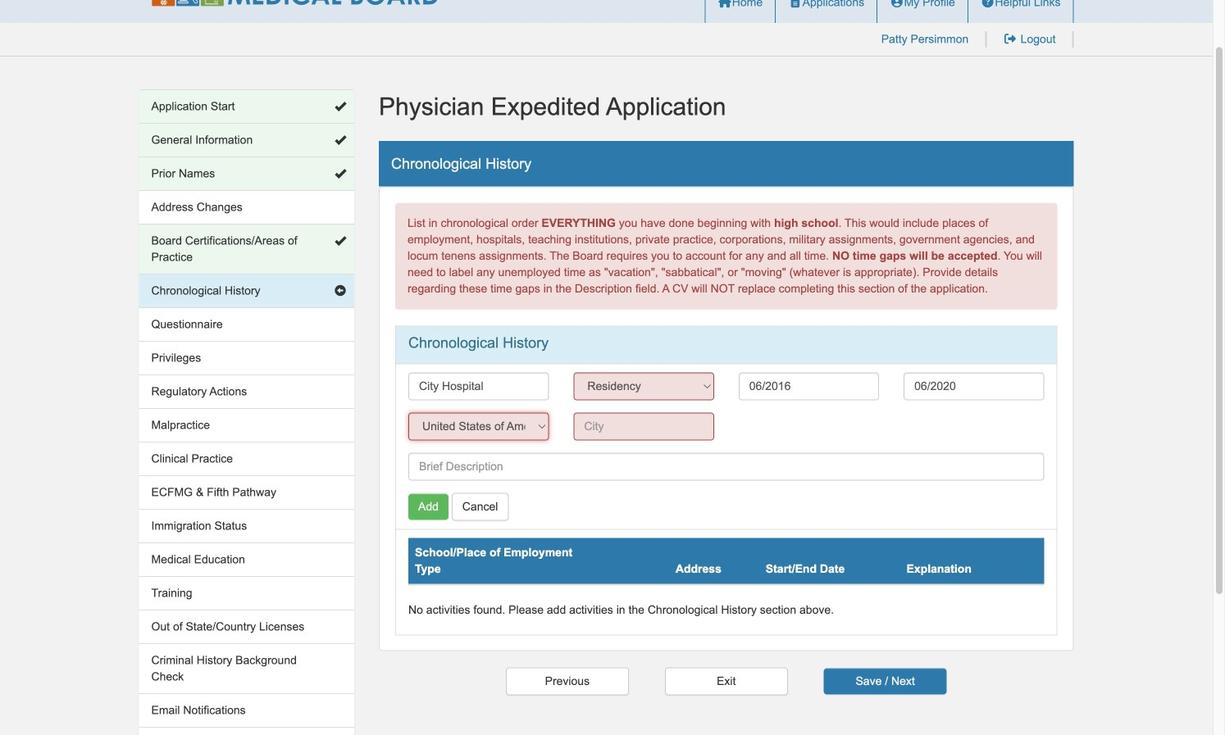 Task type: locate. For each thing, give the bounding box(es) containing it.
ok image
[[335, 134, 346, 146], [335, 168, 346, 180], [335, 235, 346, 247]]

sign out image
[[1003, 33, 1018, 45]]

3 ok image from the top
[[335, 235, 346, 247]]

Brief Description text field
[[408, 453, 1044, 481]]

2 ok image from the top
[[335, 168, 346, 180]]

0 vertical spatial ok image
[[335, 134, 346, 146]]

file text image
[[788, 0, 803, 8]]

1 vertical spatial ok image
[[335, 168, 346, 180]]

circle arrow left image
[[335, 285, 346, 297]]

ok image
[[335, 101, 346, 112]]

None button
[[506, 668, 629, 696], [665, 668, 788, 696], [506, 668, 629, 696], [665, 668, 788, 696]]

2 vertical spatial ok image
[[335, 235, 346, 247]]

None submit
[[824, 669, 947, 695]]

1 ok image from the top
[[335, 134, 346, 146]]



Task type: describe. For each thing, give the bounding box(es) containing it.
End Date (MM/YYYY) text field
[[904, 373, 1044, 401]]

user circle image
[[890, 0, 904, 8]]

Start Date (MM/YYYY) text field
[[739, 373, 879, 401]]

north carolina medical board logo image
[[151, 0, 438, 7]]

question circle image
[[981, 0, 995, 8]]

home image
[[718, 0, 732, 8]]

City text field
[[574, 413, 714, 441]]

School/Place of Employment text field
[[408, 373, 549, 401]]



Task type: vqa. For each thing, say whether or not it's contained in the screenshot.
mm/dd/yyyy "text field" on the top of the page
no



